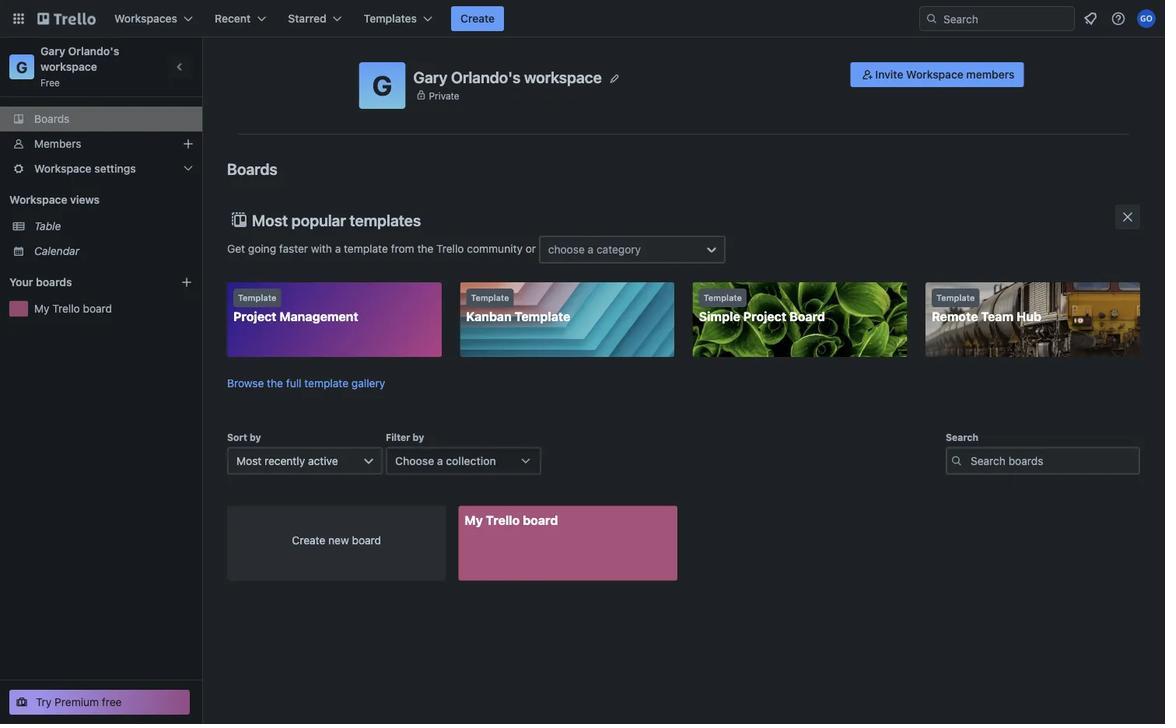 Task type: vqa. For each thing, say whether or not it's contained in the screenshot.
Template Project Management
yes



Task type: locate. For each thing, give the bounding box(es) containing it.
full
[[286, 377, 301, 389]]

my down "your boards"
[[34, 302, 49, 315]]

project left management
[[233, 309, 277, 324]]

g
[[16, 58, 27, 76], [372, 69, 392, 102]]

2 project from the left
[[743, 309, 787, 324]]

board
[[790, 309, 825, 324]]

workspace settings
[[34, 162, 136, 175]]

table link
[[34, 219, 193, 234]]

by for filter by
[[413, 432, 424, 443]]

gary orlando's workspace
[[413, 68, 602, 86]]

workspace up free
[[40, 60, 97, 73]]

0 vertical spatial workspace
[[906, 68, 964, 81]]

g inside button
[[372, 69, 392, 102]]

workspace right "invite"
[[906, 68, 964, 81]]

0 vertical spatial my
[[34, 302, 49, 315]]

by for sort by
[[250, 432, 261, 443]]

trello down boards
[[52, 302, 80, 315]]

by
[[250, 432, 261, 443], [413, 432, 424, 443]]

workspaces button
[[105, 6, 202, 31]]

a inside choose a collection button
[[437, 454, 443, 467]]

1 horizontal spatial project
[[743, 309, 787, 324]]

gary inside gary orlando's workspace free
[[40, 45, 65, 58]]

2 vertical spatial trello
[[486, 513, 520, 527]]

your
[[9, 276, 33, 289]]

a for choose a collection
[[437, 454, 443, 467]]

g down "switch to…" image
[[16, 58, 27, 76]]

1 vertical spatial boards
[[227, 159, 278, 178]]

1 vertical spatial template
[[304, 377, 349, 389]]

template down 'going'
[[238, 293, 276, 303]]

get going faster with a template from the trello community or
[[227, 242, 539, 255]]

your boards
[[9, 276, 72, 289]]

1 vertical spatial my
[[465, 513, 483, 527]]

the
[[417, 242, 434, 255], [267, 377, 283, 389]]

my trello board
[[34, 302, 112, 315], [465, 513, 558, 527]]

1 horizontal spatial create
[[461, 12, 495, 25]]

template down templates
[[344, 242, 388, 255]]

workspace for gary orlando's workspace
[[524, 68, 602, 86]]

starred
[[288, 12, 326, 25]]

workspace inside "button"
[[906, 68, 964, 81]]

browse the full template gallery
[[227, 377, 385, 389]]

recent
[[215, 12, 251, 25]]

2 horizontal spatial a
[[588, 243, 594, 256]]

gary orlando's workspace free
[[40, 45, 122, 88]]

a
[[335, 242, 341, 255], [588, 243, 594, 256], [437, 454, 443, 467]]

your boards with 1 items element
[[9, 273, 157, 292]]

0 horizontal spatial g
[[16, 58, 27, 76]]

my down collection
[[465, 513, 483, 527]]

my trello board down collection
[[465, 513, 558, 527]]

orlando's
[[68, 45, 119, 58], [451, 68, 521, 86]]

0 horizontal spatial my trello board
[[34, 302, 112, 315]]

0 vertical spatial gary
[[40, 45, 65, 58]]

try premium free button
[[9, 690, 190, 715]]

template
[[238, 293, 276, 303], [471, 293, 509, 303], [704, 293, 742, 303], [937, 293, 975, 303], [515, 309, 571, 324]]

1 vertical spatial create
[[292, 534, 325, 546]]

template up 'kanban'
[[471, 293, 509, 303]]

1 horizontal spatial gary
[[413, 68, 448, 86]]

most
[[252, 211, 288, 229], [236, 454, 262, 467]]

choose a collection button
[[386, 447, 541, 475]]

template
[[344, 242, 388, 255], [304, 377, 349, 389]]

template simple project board
[[699, 293, 825, 324]]

1 vertical spatial orlando's
[[451, 68, 521, 86]]

from
[[391, 242, 414, 255]]

project
[[233, 309, 277, 324], [743, 309, 787, 324]]

free
[[102, 696, 122, 709]]

workspace views
[[9, 193, 100, 206]]

template for simple
[[704, 293, 742, 303]]

my trello board down the "your boards with 1 items" element
[[34, 302, 112, 315]]

gary for gary orlando's workspace
[[413, 68, 448, 86]]

1 vertical spatial workspace
[[34, 162, 92, 175]]

template up remote
[[937, 293, 975, 303]]

template right 'full'
[[304, 377, 349, 389]]

0 vertical spatial most
[[252, 211, 288, 229]]

table
[[34, 220, 61, 233]]

0 horizontal spatial by
[[250, 432, 261, 443]]

the right the from
[[417, 242, 434, 255]]

workspace inside gary orlando's workspace free
[[40, 60, 97, 73]]

2 vertical spatial workspace
[[9, 193, 67, 206]]

template inside template project management
[[238, 293, 276, 303]]

the left 'full'
[[267, 377, 283, 389]]

0 horizontal spatial project
[[233, 309, 277, 324]]

orlando's up private
[[451, 68, 521, 86]]

orlando's down back to home image
[[68, 45, 119, 58]]

template up simple
[[704, 293, 742, 303]]

open information menu image
[[1111, 11, 1126, 26]]

1 horizontal spatial boards
[[227, 159, 278, 178]]

workspaces
[[114, 12, 177, 25]]

gary up private
[[413, 68, 448, 86]]

workspace
[[40, 60, 97, 73], [524, 68, 602, 86]]

1 vertical spatial gary
[[413, 68, 448, 86]]

2 horizontal spatial board
[[523, 513, 558, 527]]

2 horizontal spatial trello
[[486, 513, 520, 527]]

0 vertical spatial my trello board link
[[34, 301, 193, 317]]

faster
[[279, 242, 308, 255]]

try premium free
[[36, 696, 122, 709]]

members link
[[0, 131, 202, 156]]

0 horizontal spatial gary
[[40, 45, 65, 58]]

boards
[[34, 112, 70, 125], [227, 159, 278, 178]]

template kanban template
[[466, 293, 571, 324]]

1 horizontal spatial workspace
[[524, 68, 602, 86]]

create left new
[[292, 534, 325, 546]]

template for kanban
[[471, 293, 509, 303]]

recent button
[[205, 6, 276, 31]]

1 horizontal spatial a
[[437, 454, 443, 467]]

create up gary orlando's workspace
[[461, 12, 495, 25]]

templates
[[350, 211, 421, 229]]

0 horizontal spatial create
[[292, 534, 325, 546]]

g left private
[[372, 69, 392, 102]]

1 vertical spatial my trello board
[[465, 513, 558, 527]]

most down the sort by
[[236, 454, 262, 467]]

most recently active
[[236, 454, 338, 467]]

orlando's for gary orlando's workspace free
[[68, 45, 119, 58]]

1 vertical spatial most
[[236, 454, 262, 467]]

add board image
[[180, 276, 193, 289]]

simple
[[699, 309, 740, 324]]

trello left community
[[437, 242, 464, 255]]

workspace down members
[[34, 162, 92, 175]]

template inside template remote team hub
[[937, 293, 975, 303]]

free
[[40, 77, 60, 88]]

community
[[467, 242, 523, 255]]

1 vertical spatial my trello board link
[[459, 506, 678, 581]]

most for most popular templates
[[252, 211, 288, 229]]

1 vertical spatial board
[[523, 513, 558, 527]]

orlando's inside gary orlando's workspace free
[[68, 45, 119, 58]]

1 horizontal spatial my trello board link
[[459, 506, 678, 581]]

0 vertical spatial orlando's
[[68, 45, 119, 58]]

trello down collection
[[486, 513, 520, 527]]

back to home image
[[37, 6, 96, 31]]

0 horizontal spatial the
[[267, 377, 283, 389]]

board
[[83, 302, 112, 315], [523, 513, 558, 527], [352, 534, 381, 546]]

0 vertical spatial my trello board
[[34, 302, 112, 315]]

1 horizontal spatial trello
[[437, 242, 464, 255]]

workspace down primary 'element'
[[524, 68, 602, 86]]

0 horizontal spatial a
[[335, 242, 341, 255]]

1 by from the left
[[250, 432, 261, 443]]

1 horizontal spatial orlando's
[[451, 68, 521, 86]]

create inside button
[[461, 12, 495, 25]]

1 horizontal spatial the
[[417, 242, 434, 255]]

template inside template simple project board
[[704, 293, 742, 303]]

0 horizontal spatial board
[[83, 302, 112, 315]]

views
[[70, 193, 100, 206]]

project left board
[[743, 309, 787, 324]]

gary orlando (garyorlando) image
[[1137, 9, 1156, 28]]

by right sort
[[250, 432, 261, 443]]

0 vertical spatial create
[[461, 12, 495, 25]]

most up 'going'
[[252, 211, 288, 229]]

create
[[461, 12, 495, 25], [292, 534, 325, 546]]

1 vertical spatial trello
[[52, 302, 80, 315]]

gary
[[40, 45, 65, 58], [413, 68, 448, 86]]

trello
[[437, 242, 464, 255], [52, 302, 80, 315], [486, 513, 520, 527]]

1 project from the left
[[233, 309, 277, 324]]

2 by from the left
[[413, 432, 424, 443]]

my trello board link
[[34, 301, 193, 317], [459, 506, 678, 581]]

0 notifications image
[[1081, 9, 1100, 28]]

members
[[34, 137, 81, 150]]

gary for gary orlando's workspace free
[[40, 45, 65, 58]]

workspace up the table
[[9, 193, 67, 206]]

0 horizontal spatial boards
[[34, 112, 70, 125]]

category
[[597, 243, 641, 256]]

0 horizontal spatial trello
[[52, 302, 80, 315]]

sort
[[227, 432, 247, 443]]

workspace inside popup button
[[34, 162, 92, 175]]

1 horizontal spatial board
[[352, 534, 381, 546]]

gary up free
[[40, 45, 65, 58]]

recently
[[265, 454, 305, 467]]

1 vertical spatial the
[[267, 377, 283, 389]]

workspace for gary orlando's workspace free
[[40, 60, 97, 73]]

g for g button
[[372, 69, 392, 102]]

my
[[34, 302, 49, 315], [465, 513, 483, 527]]

template for remote
[[937, 293, 975, 303]]

0 vertical spatial board
[[83, 302, 112, 315]]

by right "filter"
[[413, 432, 424, 443]]

0 vertical spatial boards
[[34, 112, 70, 125]]

invite workspace members button
[[851, 62, 1024, 87]]

project inside template project management
[[233, 309, 277, 324]]

switch to… image
[[11, 11, 26, 26]]

1 horizontal spatial g
[[372, 69, 392, 102]]

workspace for settings
[[34, 162, 92, 175]]

workspace
[[906, 68, 964, 81], [34, 162, 92, 175], [9, 193, 67, 206]]

settings
[[94, 162, 136, 175]]

collection
[[446, 454, 496, 467]]

1 horizontal spatial by
[[413, 432, 424, 443]]

0 horizontal spatial workspace
[[40, 60, 97, 73]]

going
[[248, 242, 276, 255]]

0 horizontal spatial orlando's
[[68, 45, 119, 58]]

premium
[[55, 696, 99, 709]]



Task type: describe. For each thing, give the bounding box(es) containing it.
2 vertical spatial board
[[352, 534, 381, 546]]

Search text field
[[946, 447, 1140, 475]]

most popular templates
[[252, 211, 421, 229]]

create for create
[[461, 12, 495, 25]]

choose
[[548, 243, 585, 256]]

Search field
[[938, 7, 1074, 30]]

g link
[[9, 54, 34, 79]]

sort by
[[227, 432, 261, 443]]

get
[[227, 242, 245, 255]]

remote
[[932, 309, 978, 324]]

search image
[[926, 12, 938, 25]]

invite workspace members
[[875, 68, 1015, 81]]

0 vertical spatial template
[[344, 242, 388, 255]]

1 horizontal spatial my
[[465, 513, 483, 527]]

orlando's for gary orlando's workspace
[[451, 68, 521, 86]]

template right 'kanban'
[[515, 309, 571, 324]]

workspace for views
[[9, 193, 67, 206]]

workspace settings button
[[0, 156, 202, 181]]

sm image
[[860, 67, 875, 82]]

management
[[280, 309, 358, 324]]

members
[[967, 68, 1015, 81]]

choose a category
[[548, 243, 641, 256]]

kanban
[[466, 309, 512, 324]]

or
[[526, 242, 536, 255]]

filter
[[386, 432, 410, 443]]

starred button
[[279, 6, 351, 31]]

0 horizontal spatial my trello board link
[[34, 301, 193, 317]]

choose a collection
[[395, 454, 496, 467]]

boards link
[[0, 107, 202, 131]]

workspace navigation collapse icon image
[[170, 56, 191, 78]]

template project management
[[233, 293, 358, 324]]

popular
[[291, 211, 346, 229]]

hub
[[1017, 309, 1042, 324]]

0 vertical spatial trello
[[437, 242, 464, 255]]

g button
[[359, 62, 406, 109]]

choose
[[395, 454, 434, 467]]

calendar link
[[34, 243, 193, 259]]

a for choose a category
[[588, 243, 594, 256]]

template remote team hub
[[932, 293, 1042, 324]]

active
[[308, 454, 338, 467]]

g for g link
[[16, 58, 27, 76]]

0 horizontal spatial my
[[34, 302, 49, 315]]

0 vertical spatial the
[[417, 242, 434, 255]]

create button
[[451, 6, 504, 31]]

create for create new board
[[292, 534, 325, 546]]

browse the full template gallery link
[[227, 377, 385, 389]]

templates button
[[354, 6, 442, 31]]

search
[[946, 432, 979, 443]]

with
[[311, 242, 332, 255]]

new
[[328, 534, 349, 546]]

browse
[[227, 377, 264, 389]]

boards
[[36, 276, 72, 289]]

try
[[36, 696, 52, 709]]

team
[[981, 309, 1014, 324]]

calendar
[[34, 245, 79, 257]]

template for project
[[238, 293, 276, 303]]

most for most recently active
[[236, 454, 262, 467]]

gallery
[[352, 377, 385, 389]]

1 horizontal spatial my trello board
[[465, 513, 558, 527]]

invite
[[875, 68, 904, 81]]

create new board
[[292, 534, 381, 546]]

filter by
[[386, 432, 424, 443]]

gary orlando's workspace link
[[40, 45, 122, 73]]

templates
[[364, 12, 417, 25]]

primary element
[[0, 0, 1165, 37]]

private
[[429, 90, 460, 101]]

project inside template simple project board
[[743, 309, 787, 324]]



